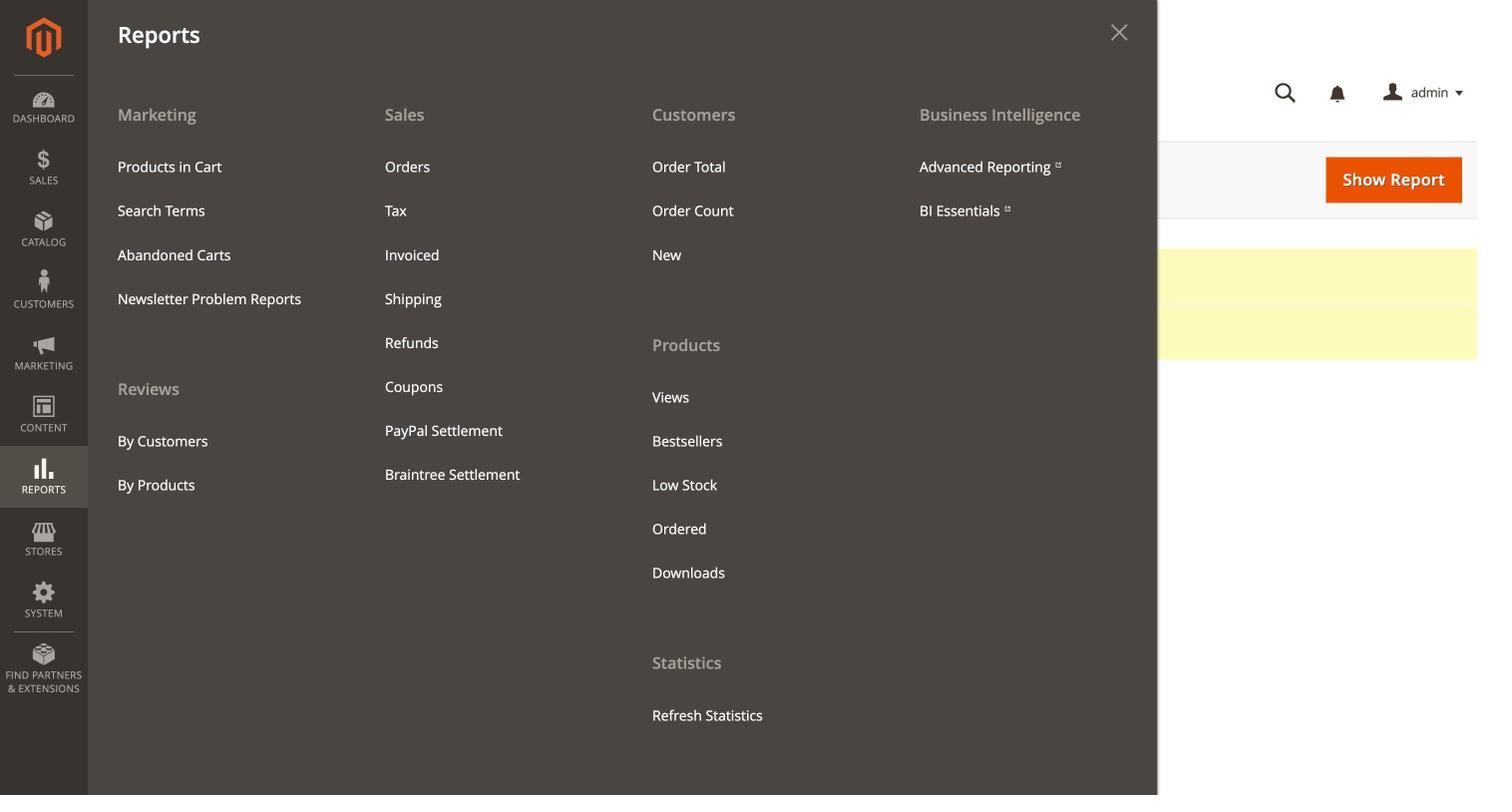 Task type: vqa. For each thing, say whether or not it's contained in the screenshot.
MENU
yes



Task type: locate. For each thing, give the bounding box(es) containing it.
None text field
[[465, 623, 615, 656]]

None text field
[[465, 560, 615, 593]]

menu
[[88, 92, 1157, 795], [88, 92, 355, 507], [623, 92, 890, 738], [103, 145, 340, 321], [370, 145, 608, 497], [638, 145, 875, 277], [905, 145, 1142, 233], [638, 376, 875, 595], [103, 420, 340, 507]]

magento admin panel image
[[26, 17, 61, 58]]

menu bar
[[0, 0, 1157, 795]]



